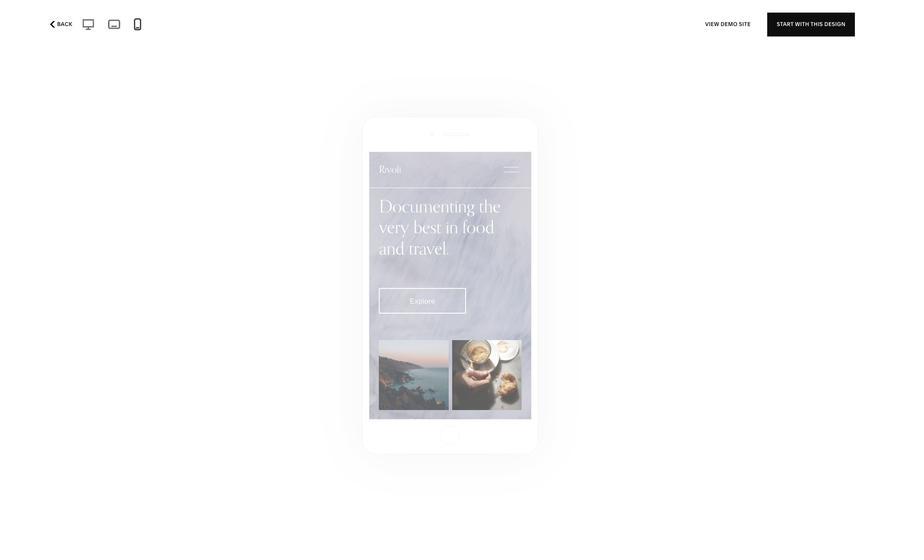 Task type: vqa. For each thing, say whether or not it's contained in the screenshot.
This
yes



Task type: describe. For each thing, give the bounding box(es) containing it.
blog
[[152, 22, 167, 30]]

demo
[[721, 21, 738, 27]]

view
[[706, 21, 720, 27]]

7 - from the left
[[280, 22, 283, 30]]

view demo site link
[[706, 12, 751, 36]]

pulaski image
[[597, 0, 831, 103]]

this
[[811, 21, 824, 27]]

start
[[778, 21, 795, 27]]

online store - portfolio - memberships - blog - scheduling - courses - services - local business
[[19, 22, 334, 30]]

1 - from the left
[[62, 22, 65, 30]]

preview template on a mobile device image
[[131, 18, 144, 31]]

design
[[825, 21, 846, 27]]

back
[[57, 21, 72, 27]]

roseti image
[[333, 162, 567, 474]]

courses
[[217, 22, 244, 30]]

paloma image
[[333, 0, 567, 103]]

2 - from the left
[[96, 22, 99, 30]]

paloma
[[333, 112, 363, 121]]

roseti
[[333, 483, 358, 491]]

services
[[250, 22, 279, 30]]

site
[[740, 21, 751, 27]]

with
[[796, 21, 810, 27]]



Task type: locate. For each thing, give the bounding box(es) containing it.
business
[[304, 22, 334, 30]]

- left preview template on a tablet device image at left
[[96, 22, 99, 30]]

memberships
[[100, 22, 146, 30]]

- left courses
[[212, 22, 215, 30]]

palmera image
[[70, 0, 304, 103]]

start with this design button
[[768, 12, 856, 36]]

- right courses
[[246, 22, 249, 30]]

back button
[[45, 15, 75, 34]]

local
[[285, 22, 302, 30]]

start with this design
[[778, 21, 846, 27]]

scheduling
[[173, 22, 211, 30]]

- right blog
[[169, 22, 172, 30]]

3 - from the left
[[148, 22, 151, 30]]

remove paloma from your favorites list image
[[551, 113, 561, 123]]

preview template on a desktop device image
[[79, 17, 97, 31]]

- left blog
[[148, 22, 151, 30]]

preview template on a tablet device image
[[106, 17, 122, 32]]

6 - from the left
[[246, 22, 249, 30]]

view demo site
[[706, 21, 751, 27]]

portfolio
[[66, 22, 94, 30]]

store
[[42, 22, 60, 30]]

-
[[62, 22, 65, 30], [96, 22, 99, 30], [148, 22, 151, 30], [169, 22, 172, 30], [212, 22, 215, 30], [246, 22, 249, 30], [280, 22, 283, 30]]

4 - from the left
[[169, 22, 172, 30]]

- right store
[[62, 22, 65, 30]]

online
[[19, 22, 41, 30]]

5 - from the left
[[212, 22, 215, 30]]

- left local
[[280, 22, 283, 30]]



